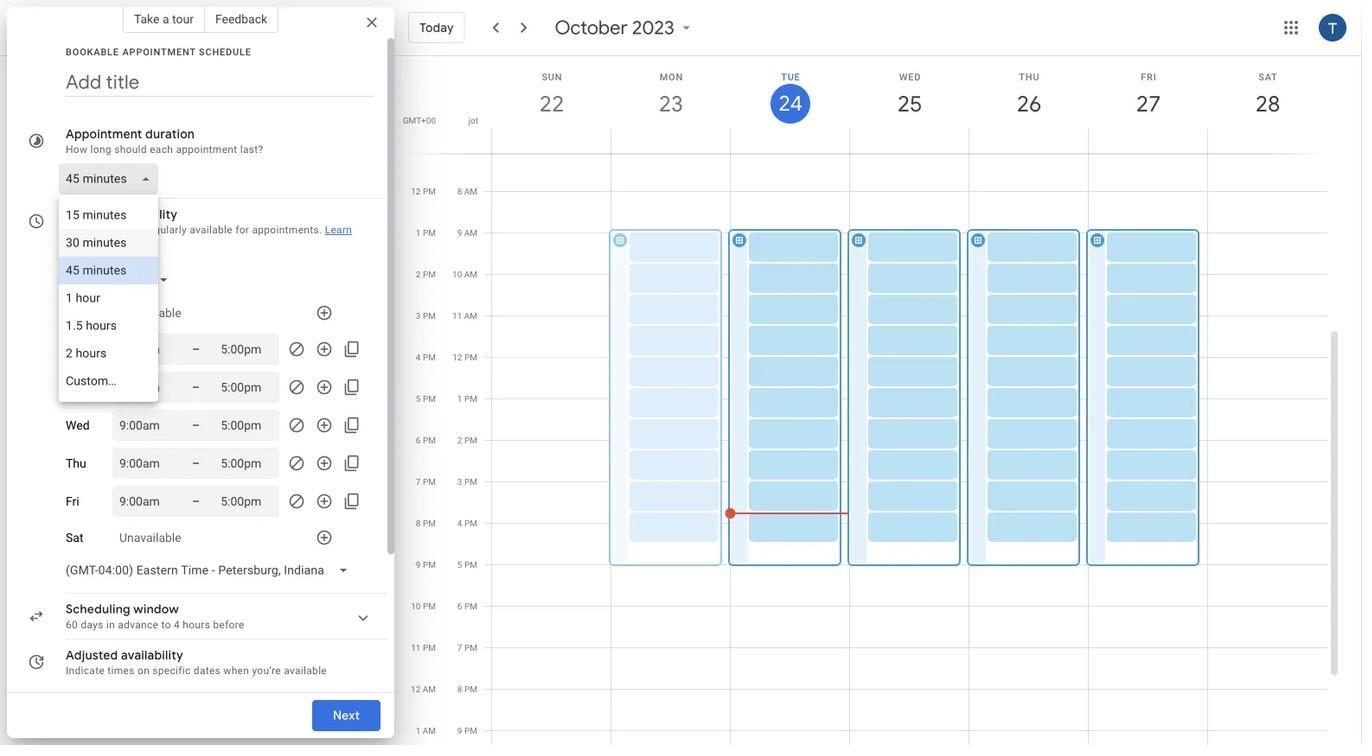 Task type: locate. For each thing, give the bounding box(es) containing it.
thu 26
[[1016, 71, 1041, 118]]

sat
[[1259, 71, 1278, 82], [66, 531, 83, 545]]

sat for sat
[[66, 531, 83, 545]]

– for wed
[[192, 418, 200, 433]]

last?
[[240, 144, 263, 156]]

– left end time on wednesdays text box
[[192, 418, 200, 433]]

next
[[333, 709, 360, 724]]

3 option from the top
[[59, 257, 158, 285]]

1 vertical spatial 4
[[458, 519, 462, 529]]

sun inside sun 22
[[542, 71, 563, 82]]

0 horizontal spatial you're
[[113, 224, 142, 236]]

tue inside tue 24
[[781, 71, 801, 82]]

0 vertical spatial sun
[[542, 71, 563, 82]]

0 horizontal spatial 6 pm
[[416, 436, 436, 446]]

25 column header
[[850, 56, 970, 154]]

when
[[84, 224, 110, 236], [224, 665, 249, 677]]

1 vertical spatial 11 am
[[453, 311, 478, 321]]

5 pm
[[416, 394, 436, 404], [458, 560, 478, 571]]

tue for tue 24
[[781, 71, 801, 82]]

feedback
[[215, 12, 267, 26]]

12 down 11 pm
[[411, 685, 421, 695]]

1 vertical spatial 3
[[458, 477, 462, 488]]

Start time on Mondays text field
[[119, 339, 171, 360]]

0 horizontal spatial 11 am
[[411, 145, 436, 155]]

28 column header
[[1208, 56, 1328, 154]]

1 vertical spatial 8
[[416, 519, 421, 529]]

3 – from the top
[[192, 418, 200, 433]]

pm
[[423, 186, 436, 197], [423, 228, 436, 238], [423, 270, 436, 280], [423, 311, 436, 321], [423, 353, 436, 363], [465, 353, 478, 363], [423, 394, 436, 404], [465, 394, 478, 404], [423, 436, 436, 446], [465, 436, 478, 446], [423, 477, 436, 488], [465, 477, 478, 488], [423, 519, 436, 529], [465, 519, 478, 529], [423, 560, 436, 571], [465, 560, 478, 571], [423, 602, 436, 612], [465, 602, 478, 612], [423, 643, 436, 654], [465, 643, 478, 654], [465, 685, 478, 695], [465, 726, 478, 737]]

when down general
[[84, 224, 110, 236]]

9 pm
[[416, 560, 436, 571], [458, 726, 478, 737]]

am up 1 am
[[423, 685, 436, 695]]

11 up '12 am'
[[411, 643, 421, 654]]

10
[[453, 270, 462, 280], [411, 602, 421, 612]]

0 horizontal spatial 5
[[416, 394, 421, 404]]

1 vertical spatial thu
[[66, 457, 86, 471]]

thu left start time on thursdays 'text field'
[[66, 457, 86, 471]]

am down gmt+00 on the top left of page
[[423, 145, 436, 155]]

0 horizontal spatial 2
[[416, 270, 421, 280]]

– right start time on tuesdays text field
[[192, 380, 200, 395]]

7 option from the top
[[59, 368, 158, 395]]

set when you're regularly available for appointments.
[[66, 224, 322, 236]]

fri 27
[[1136, 71, 1160, 118]]

fri left the start time on fridays text box
[[66, 495, 79, 509]]

tue left start time on tuesdays text field
[[66, 380, 86, 395]]

9
[[457, 228, 462, 238], [416, 560, 421, 571], [458, 726, 462, 737]]

0 horizontal spatial when
[[84, 224, 110, 236]]

tue up the 24
[[781, 71, 801, 82]]

fri for fri 27
[[1141, 71, 1157, 82]]

each
[[150, 144, 173, 156]]

1 horizontal spatial 4 pm
[[458, 519, 478, 529]]

1 horizontal spatial 12 pm
[[453, 353, 478, 363]]

thu for thu
[[66, 457, 86, 471]]

sat up saturday, 28 october element
[[1259, 71, 1278, 82]]

availability up on
[[121, 648, 183, 664]]

available
[[190, 224, 233, 236], [284, 665, 327, 677]]

12 pm down 10 am
[[453, 353, 478, 363]]

12 down 10 am
[[453, 353, 462, 363]]

0 vertical spatial 2 pm
[[416, 270, 436, 280]]

a
[[163, 12, 169, 26], [113, 693, 120, 709]]

2023
[[633, 16, 675, 40]]

0 vertical spatial 10
[[453, 270, 462, 280]]

wed inside wed 25
[[900, 71, 922, 82]]

you're down general availability at top left
[[113, 224, 142, 236]]

availability inside button
[[160, 693, 222, 709]]

12 pm
[[411, 186, 436, 197], [453, 353, 478, 363]]

duration list box
[[59, 195, 158, 402]]

Start time on Tuesdays text field
[[119, 377, 171, 398]]

2 vertical spatial 1
[[416, 726, 421, 737]]

a left date's
[[113, 693, 120, 709]]

you're right dates
[[252, 665, 281, 677]]

a left the tour
[[163, 12, 169, 26]]

option
[[59, 202, 158, 229], [59, 229, 158, 257], [59, 257, 158, 285], [59, 285, 158, 312], [59, 312, 158, 340], [59, 340, 158, 368], [59, 368, 158, 395]]

0 vertical spatial 6
[[416, 436, 421, 446]]

2
[[416, 270, 421, 280], [458, 436, 462, 446]]

None field
[[59, 164, 165, 195], [59, 555, 363, 587], [59, 164, 165, 195], [59, 555, 363, 587]]

11 down gmt+00 on the top left of page
[[411, 145, 421, 155]]

mon inside mon 23
[[660, 71, 684, 82]]

appointments.
[[252, 224, 322, 236]]

0 vertical spatial 8 pm
[[416, 519, 436, 529]]

0 vertical spatial thu
[[1020, 71, 1040, 82]]

1 horizontal spatial 9 pm
[[458, 726, 478, 737]]

tue for tue
[[66, 380, 86, 395]]

12 left 8 am at the top left of page
[[411, 186, 421, 197]]

fri inside fri 27
[[1141, 71, 1157, 82]]

1 – from the top
[[192, 342, 200, 356]]

mon for mon
[[66, 342, 90, 357]]

1 horizontal spatial 2 pm
[[458, 436, 478, 446]]

sun for sun 22
[[542, 71, 563, 82]]

1 vertical spatial 12
[[453, 353, 462, 363]]

0 horizontal spatial 4 pm
[[416, 353, 436, 363]]

End time on Wednesdays text field
[[221, 415, 273, 436]]

1 pm
[[416, 228, 436, 238], [458, 394, 478, 404]]

1 vertical spatial 6
[[458, 602, 462, 612]]

0 vertical spatial mon
[[660, 71, 684, 82]]

1 horizontal spatial 2
[[458, 436, 462, 446]]

am down 10 am
[[464, 311, 478, 321]]

11 am down 10 am
[[453, 311, 478, 321]]

1 horizontal spatial fri
[[1141, 71, 1157, 82]]

– for thu
[[192, 456, 200, 471]]

5 – from the top
[[192, 494, 200, 509]]

0 vertical spatial available
[[190, 224, 233, 236]]

0 horizontal spatial 2 pm
[[416, 270, 436, 280]]

unavailable up start time on mondays text field
[[119, 306, 181, 320]]

1 horizontal spatial when
[[224, 665, 249, 677]]

1 vertical spatial a
[[113, 693, 120, 709]]

available left for
[[190, 224, 233, 236]]

grid
[[401, 56, 1342, 746]]

in
[[106, 620, 115, 632]]

– left end time on mondays text box
[[192, 342, 200, 356]]

when right dates
[[224, 665, 249, 677]]

1 vertical spatial 12 pm
[[453, 353, 478, 363]]

1 vertical spatial 3 pm
[[458, 477, 478, 488]]

availability down dates
[[160, 693, 222, 709]]

– for mon
[[192, 342, 200, 356]]

0 horizontal spatial wed
[[66, 419, 90, 433]]

you're inside the adjusted availability indicate times on specific dates when you're available
[[252, 665, 281, 677]]

mon 23
[[658, 71, 684, 118]]

6 pm
[[416, 436, 436, 446], [458, 602, 478, 612]]

0 vertical spatial 5 pm
[[416, 394, 436, 404]]

0 vertical spatial unavailable
[[119, 306, 181, 320]]

End time on Fridays text field
[[221, 491, 273, 512]]

0 horizontal spatial thu
[[66, 457, 86, 471]]

general availability
[[66, 207, 178, 222]]

am down the 7 am
[[464, 186, 478, 197]]

1 horizontal spatial 8 pm
[[458, 685, 478, 695]]

thu inside thu 26
[[1020, 71, 1040, 82]]

0 horizontal spatial mon
[[66, 342, 90, 357]]

9 pm right 1 am
[[458, 726, 478, 737]]

1 horizontal spatial tue
[[781, 71, 801, 82]]

learn more
[[66, 224, 352, 250]]

sun
[[542, 71, 563, 82], [66, 306, 86, 320]]

0 vertical spatial availability
[[115, 207, 178, 222]]

2 vertical spatial 11
[[411, 643, 421, 654]]

10 for 10 pm
[[411, 602, 421, 612]]

– right start time on thursdays 'text field'
[[192, 456, 200, 471]]

0 horizontal spatial a
[[113, 693, 120, 709]]

availability inside the adjusted availability indicate times on specific dates when you're available
[[121, 648, 183, 664]]

1 vertical spatial 8 pm
[[458, 685, 478, 695]]

27 column header
[[1088, 56, 1209, 154]]

12 am
[[411, 685, 436, 695]]

friday, 27 october element
[[1129, 84, 1169, 124]]

9 right 1 am
[[458, 726, 462, 737]]

0 vertical spatial 4
[[416, 353, 421, 363]]

11
[[411, 145, 421, 155], [453, 311, 462, 321], [411, 643, 421, 654]]

1 vertical spatial 6 pm
[[458, 602, 478, 612]]

more
[[66, 238, 91, 250]]

bookable appointment schedule
[[66, 46, 252, 57]]

10 down 9 am
[[453, 270, 462, 280]]

End time on Tuesdays text field
[[221, 377, 273, 398]]

times
[[108, 665, 135, 677]]

0 vertical spatial 3 pm
[[416, 311, 436, 321]]

2 unavailable from the top
[[119, 531, 181, 545]]

sat up "scheduling"
[[66, 531, 83, 545]]

scheduling window 60 days in advance to 4 hours before
[[66, 602, 245, 632]]

4 pm
[[416, 353, 436, 363], [458, 519, 478, 529]]

1 vertical spatial fri
[[66, 495, 79, 509]]

1 vertical spatial sun
[[66, 306, 86, 320]]

1 horizontal spatial 5
[[458, 560, 462, 571]]

monday, 23 october element
[[652, 84, 691, 124]]

4 option from the top
[[59, 285, 158, 312]]

26
[[1016, 90, 1041, 118]]

wed for wed 25
[[900, 71, 922, 82]]

1 vertical spatial mon
[[66, 342, 90, 357]]

0 horizontal spatial 4
[[174, 620, 180, 632]]

mon left start time on mondays text field
[[66, 342, 90, 357]]

am down '12 am'
[[423, 726, 436, 737]]

availability up regularly
[[115, 207, 178, 222]]

0 vertical spatial wed
[[900, 71, 922, 82]]

10 am
[[453, 270, 478, 280]]

4 – from the top
[[192, 456, 200, 471]]

1 horizontal spatial you're
[[252, 665, 281, 677]]

before
[[213, 620, 245, 632]]

fri up friday, 27 october element
[[1141, 71, 1157, 82]]

sun down more
[[66, 306, 86, 320]]

0 vertical spatial 9 pm
[[416, 560, 436, 571]]

learn
[[325, 224, 352, 236]]

tue
[[781, 71, 801, 82], [66, 380, 86, 395]]

sun up sunday, 22 october element
[[542, 71, 563, 82]]

1 vertical spatial you're
[[252, 665, 281, 677]]

12
[[411, 186, 421, 197], [453, 353, 462, 363], [411, 685, 421, 695]]

unavailable down the start time on fridays text box
[[119, 531, 181, 545]]

0 horizontal spatial sat
[[66, 531, 83, 545]]

1 am
[[416, 726, 436, 737]]

22 column header
[[491, 56, 612, 154]]

1 vertical spatial availability
[[121, 648, 183, 664]]

11 am
[[411, 145, 436, 155], [453, 311, 478, 321]]

gmt+00
[[403, 115, 436, 125]]

1 vertical spatial tue
[[66, 380, 86, 395]]

– left end time on fridays "text field"
[[192, 494, 200, 509]]

2 vertical spatial 4
[[174, 620, 180, 632]]

1 horizontal spatial sun
[[542, 71, 563, 82]]

unavailable for sun
[[119, 306, 181, 320]]

8 up 10 pm
[[416, 519, 421, 529]]

sat inside sat 28
[[1259, 71, 1278, 82]]

26 column header
[[969, 56, 1089, 154]]

1 vertical spatial available
[[284, 665, 327, 677]]

9 up 10 am
[[457, 228, 462, 238]]

take a tour
[[134, 12, 194, 26]]

0 horizontal spatial 12 pm
[[411, 186, 436, 197]]

0 vertical spatial 3
[[416, 311, 421, 321]]

unavailable
[[119, 306, 181, 320], [119, 531, 181, 545]]

24
[[778, 90, 802, 117]]

wed up wednesday, 25 october element on the right top of page
[[900, 71, 922, 82]]

you're
[[113, 224, 142, 236], [252, 665, 281, 677]]

a for take
[[163, 12, 169, 26]]

1 horizontal spatial thu
[[1020, 71, 1040, 82]]

11 down 10 am
[[453, 311, 462, 321]]

–
[[192, 342, 200, 356], [192, 380, 200, 395], [192, 418, 200, 433], [192, 456, 200, 471], [192, 494, 200, 509]]

8 pm right '12 am'
[[458, 685, 478, 695]]

1 horizontal spatial sat
[[1259, 71, 1278, 82]]

for
[[236, 224, 249, 236]]

feedback button
[[205, 5, 279, 33]]

2 pm
[[416, 270, 436, 280], [458, 436, 478, 446]]

1 vertical spatial 10
[[411, 602, 421, 612]]

wed left start time on wednesdays text field at left
[[66, 419, 90, 433]]

mon up monday, 23 october element
[[660, 71, 684, 82]]

3
[[416, 311, 421, 321], [458, 477, 462, 488]]

1 vertical spatial unavailable
[[119, 531, 181, 545]]

0 horizontal spatial 8 pm
[[416, 519, 436, 529]]

5
[[416, 394, 421, 404], [458, 560, 462, 571]]

9 up 10 pm
[[416, 560, 421, 571]]

11 am down gmt+00 on the top left of page
[[411, 145, 436, 155]]

1 horizontal spatial 1 pm
[[458, 394, 478, 404]]

0 vertical spatial 11 am
[[411, 145, 436, 155]]

0 vertical spatial sat
[[1259, 71, 1278, 82]]

8 pm up 10 pm
[[416, 519, 436, 529]]

2 vertical spatial 12
[[411, 685, 421, 695]]

8 right '12 am'
[[458, 685, 462, 695]]

grid containing 22
[[401, 56, 1342, 746]]

hours
[[183, 620, 210, 632]]

availability for adjusted
[[121, 648, 183, 664]]

3 pm
[[416, 311, 436, 321], [458, 477, 478, 488]]

available up next 'button' on the left bottom
[[284, 665, 327, 677]]

12 pm left 8 am at the top left of page
[[411, 186, 436, 197]]

window
[[133, 602, 179, 618]]

1 horizontal spatial 4
[[416, 353, 421, 363]]

thu up thursday, 26 october "element"
[[1020, 71, 1040, 82]]

2 – from the top
[[192, 380, 200, 395]]

0 horizontal spatial sun
[[66, 306, 86, 320]]

0 vertical spatial 12 pm
[[411, 186, 436, 197]]

2 vertical spatial availability
[[160, 693, 222, 709]]

6
[[416, 436, 421, 446], [458, 602, 462, 612]]

take
[[134, 12, 160, 26]]

0 horizontal spatial available
[[190, 224, 233, 236]]

available inside the adjusted availability indicate times on specific dates when you're available
[[284, 665, 327, 677]]

am
[[423, 145, 436, 155], [464, 145, 478, 155], [464, 186, 478, 197], [464, 228, 478, 238], [464, 270, 478, 280], [464, 311, 478, 321], [423, 685, 436, 695], [423, 726, 436, 737]]

10 up 11 pm
[[411, 602, 421, 612]]

9 pm up 10 pm
[[416, 560, 436, 571]]

1 unavailable from the top
[[119, 306, 181, 320]]

specific
[[153, 665, 191, 677]]

8 up 9 am
[[457, 186, 462, 197]]

4
[[416, 353, 421, 363], [458, 519, 462, 529], [174, 620, 180, 632]]

mon
[[660, 71, 684, 82], [66, 342, 90, 357]]

1 horizontal spatial wed
[[900, 71, 922, 82]]



Task type: describe. For each thing, give the bounding box(es) containing it.
1 vertical spatial 2 pm
[[458, 436, 478, 446]]

set
[[66, 224, 82, 236]]

23
[[658, 90, 683, 118]]

1 vertical spatial 9 pm
[[458, 726, 478, 737]]

0 vertical spatial 7
[[457, 145, 462, 155]]

october 2023 button
[[548, 16, 703, 40]]

appointment
[[122, 46, 196, 57]]

0 horizontal spatial 1 pm
[[416, 228, 436, 238]]

1 horizontal spatial 6
[[458, 602, 462, 612]]

october 2023
[[555, 16, 675, 40]]

1 option from the top
[[59, 202, 158, 229]]

am down 9 am
[[464, 270, 478, 280]]

jot
[[469, 115, 478, 125]]

saturday, 28 october element
[[1249, 84, 1288, 124]]

am down jot
[[464, 145, 478, 155]]

unavailable for sat
[[119, 531, 181, 545]]

Start time on Fridays text field
[[119, 491, 171, 512]]

tue 24
[[778, 71, 802, 117]]

sun for sun
[[66, 306, 86, 320]]

4 inside the "scheduling window 60 days in advance to 4 hours before"
[[174, 620, 180, 632]]

october
[[555, 16, 628, 40]]

mon for mon 23
[[660, 71, 684, 82]]

27
[[1136, 90, 1160, 118]]

scheduling
[[66, 602, 130, 618]]

sunday, 22 october element
[[532, 84, 572, 124]]

1 vertical spatial 1
[[458, 394, 462, 404]]

– for fri
[[192, 494, 200, 509]]

fri for fri
[[66, 495, 79, 509]]

Start time on Wednesdays text field
[[119, 415, 171, 436]]

0 vertical spatial 4 pm
[[416, 353, 436, 363]]

Add title text field
[[66, 69, 374, 95]]

0 vertical spatial 1
[[416, 228, 421, 238]]

10 pm
[[411, 602, 436, 612]]

60
[[66, 620, 78, 632]]

days
[[81, 620, 104, 632]]

11 pm
[[411, 643, 436, 654]]

1 vertical spatial 11
[[453, 311, 462, 321]]

0 vertical spatial 6 pm
[[416, 436, 436, 446]]

10 for 10 am
[[453, 270, 462, 280]]

2 horizontal spatial 4
[[458, 519, 462, 529]]

thu for thu 26
[[1020, 71, 1040, 82]]

2 vertical spatial 8
[[458, 685, 462, 695]]

sat for sat 28
[[1259, 71, 1278, 82]]

– for tue
[[192, 380, 200, 395]]

22
[[539, 90, 563, 118]]

wed 25
[[897, 71, 922, 118]]

1 vertical spatial 7
[[416, 477, 421, 488]]

24 column header
[[730, 56, 851, 154]]

regularly
[[145, 224, 187, 236]]

tuesday, 24 october, today element
[[771, 84, 811, 124]]

1 horizontal spatial 7 pm
[[458, 643, 478, 654]]

1 vertical spatial 1 pm
[[458, 394, 478, 404]]

8 am
[[457, 186, 478, 197]]

1 vertical spatial 2
[[458, 436, 462, 446]]

a for change
[[113, 693, 120, 709]]

23 column header
[[611, 56, 731, 154]]

0 horizontal spatial 6
[[416, 436, 421, 446]]

28
[[1255, 90, 1280, 118]]

25
[[897, 90, 921, 118]]

0 vertical spatial 9
[[457, 228, 462, 238]]

1 vertical spatial 5 pm
[[458, 560, 478, 571]]

wednesday, 25 october element
[[890, 84, 930, 124]]

appointment
[[176, 144, 237, 156]]

1 horizontal spatial 3 pm
[[458, 477, 478, 488]]

0 vertical spatial 8
[[457, 186, 462, 197]]

0 vertical spatial 11
[[411, 145, 421, 155]]

change a date's availability button
[[59, 685, 229, 716]]

0 vertical spatial 5
[[416, 394, 421, 404]]

next button
[[312, 696, 381, 737]]

2 vertical spatial 9
[[458, 726, 462, 737]]

appointment
[[66, 126, 142, 142]]

today
[[420, 20, 454, 35]]

long
[[90, 144, 112, 156]]

sun 22
[[539, 71, 563, 118]]

0 vertical spatial 12
[[411, 186, 421, 197]]

adjusted availability indicate times on specific dates when you're available
[[66, 648, 327, 677]]

duration
[[145, 126, 195, 142]]

indicate
[[66, 665, 105, 677]]

0 vertical spatial 2
[[416, 270, 421, 280]]

0 horizontal spatial 5 pm
[[416, 394, 436, 404]]

0 horizontal spatial 3
[[416, 311, 421, 321]]

am down 8 am at the top left of page
[[464, 228, 478, 238]]

bookable
[[66, 46, 119, 57]]

adjusted
[[66, 648, 118, 664]]

to
[[161, 620, 171, 632]]

End time on Thursdays text field
[[221, 453, 273, 474]]

advance
[[118, 620, 159, 632]]

1 vertical spatial 5
[[458, 560, 462, 571]]

6 option from the top
[[59, 340, 158, 368]]

0 vertical spatial 7 pm
[[416, 477, 436, 488]]

0 horizontal spatial 3 pm
[[416, 311, 436, 321]]

5 option from the top
[[59, 312, 158, 340]]

take a tour button
[[123, 5, 205, 33]]

2 vertical spatial 7
[[458, 643, 462, 654]]

thursday, 26 october element
[[1010, 84, 1050, 124]]

change
[[66, 693, 110, 709]]

learn more link
[[66, 224, 352, 250]]

1 vertical spatial 9
[[416, 560, 421, 571]]

schedule
[[199, 46, 252, 57]]

date's
[[123, 693, 157, 709]]

today button
[[408, 7, 465, 48]]

7 am
[[457, 145, 478, 155]]

dates
[[194, 665, 221, 677]]

sat 28
[[1255, 71, 1280, 118]]

0 vertical spatial you're
[[113, 224, 142, 236]]

2 option from the top
[[59, 229, 158, 257]]

change a date's availability
[[66, 693, 222, 709]]

appointment duration how long should each appointment last?
[[66, 126, 263, 156]]

on
[[138, 665, 150, 677]]

End time on Mondays text field
[[221, 339, 273, 360]]

how
[[66, 144, 88, 156]]

when inside the adjusted availability indicate times on specific dates when you're available
[[224, 665, 249, 677]]

wed for wed
[[66, 419, 90, 433]]

availability for general
[[115, 207, 178, 222]]

Start time on Thursdays text field
[[119, 453, 171, 474]]

tour
[[172, 12, 194, 26]]

1 horizontal spatial 3
[[458, 477, 462, 488]]

1 vertical spatial 4 pm
[[458, 519, 478, 529]]

general
[[66, 207, 112, 222]]

should
[[114, 144, 147, 156]]

0 horizontal spatial 9 pm
[[416, 560, 436, 571]]

9 am
[[457, 228, 478, 238]]



Task type: vqa. For each thing, say whether or not it's contained in the screenshot.


